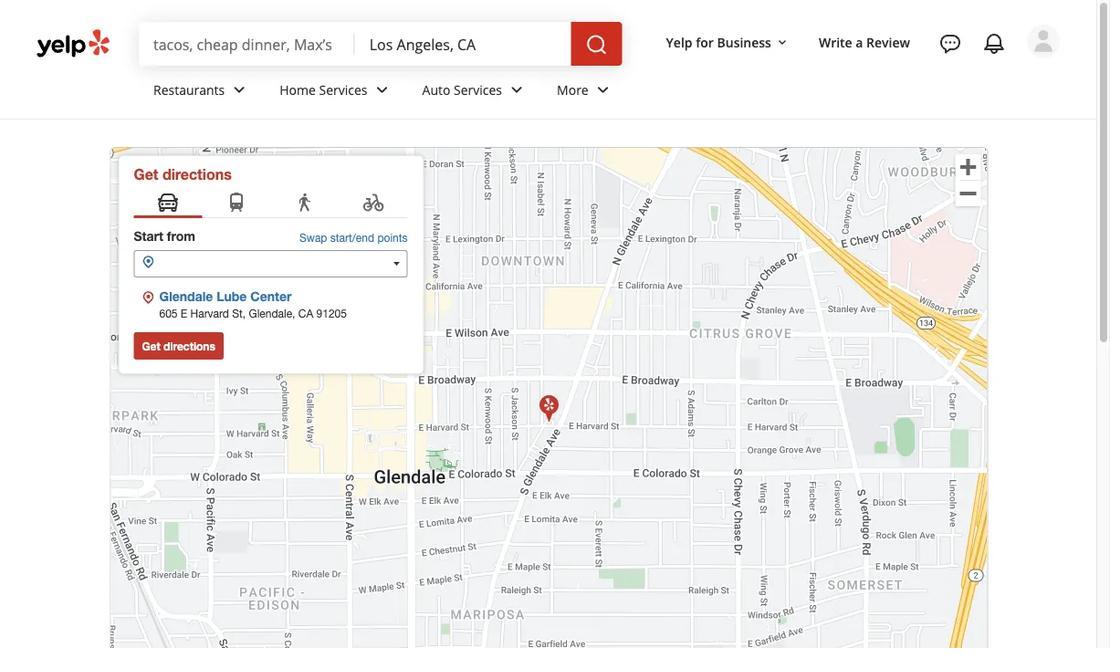 Task type: locate. For each thing, give the bounding box(es) containing it.
greg r. image
[[1027, 25, 1060, 58]]

2 services from the left
[[454, 81, 502, 98]]

Find text field
[[153, 34, 340, 54]]

search image
[[586, 34, 608, 56]]

get down 605 in the top of the page
[[142, 340, 160, 353]]

2 horizontal spatial 24 chevron down v2 image
[[592, 79, 614, 101]]

24 chevron down v2 image left auto
[[371, 79, 393, 101]]

public transit image
[[226, 192, 248, 216]]

swap start/end points link
[[300, 230, 408, 247]]

None search field
[[139, 22, 626, 66]]

services for auto services
[[454, 81, 502, 98]]

24 chevron down v2 image
[[506, 79, 528, 101]]

business
[[717, 33, 772, 51]]

write
[[819, 33, 853, 51]]

1 24 chevron down v2 image from the left
[[229, 79, 250, 101]]

cycling element
[[363, 192, 384, 216]]

none field up restaurants link on the left
[[153, 34, 340, 54]]

1 vertical spatial get directions
[[142, 340, 215, 353]]

1 vertical spatial directions
[[164, 340, 215, 353]]

services right home
[[319, 81, 368, 98]]

0 horizontal spatial none field
[[153, 34, 340, 54]]

directions up driving image
[[162, 165, 232, 183]]

driving element
[[157, 192, 179, 216]]

get
[[134, 165, 158, 183], [142, 340, 160, 353]]

home services
[[280, 81, 368, 98]]

1 horizontal spatial services
[[454, 81, 502, 98]]

get directions
[[134, 165, 232, 183], [142, 340, 215, 353]]

messages image
[[940, 33, 962, 55]]

get directions down e
[[142, 340, 215, 353]]

get directions button
[[134, 332, 224, 360]]

write a review link
[[812, 26, 918, 59]]

0 horizontal spatial services
[[319, 81, 368, 98]]

get up driving image
[[134, 165, 158, 183]]

business categories element
[[139, 66, 1060, 119]]

24 chevron down v2 image down find field
[[229, 79, 250, 101]]

e
[[181, 307, 187, 320]]

get inside button
[[142, 340, 160, 353]]

1 services from the left
[[319, 81, 368, 98]]

2 none field from the left
[[370, 34, 557, 54]]

tab list
[[134, 189, 408, 218]]

driving image
[[157, 192, 179, 216]]

1 none field from the left
[[153, 34, 340, 54]]

1 horizontal spatial none field
[[370, 34, 557, 54]]

2 24 chevron down v2 image from the left
[[371, 79, 393, 101]]

0 vertical spatial get directions
[[134, 165, 232, 183]]

services for home services
[[319, 81, 368, 98]]

None text field
[[134, 250, 408, 278]]

24 chevron down v2 image inside restaurants link
[[229, 79, 250, 101]]

0 horizontal spatial 24 chevron down v2 image
[[229, 79, 250, 101]]

1 vertical spatial get
[[142, 340, 160, 353]]

directions
[[162, 165, 232, 183], [164, 340, 215, 353]]

glendale lube center 605 e harvard st, glendale, ca 91205
[[159, 289, 347, 320]]

more link
[[543, 66, 629, 119]]

write a review
[[819, 33, 911, 51]]

ca
[[298, 307, 313, 320]]

24 chevron down v2 image right more
[[592, 79, 614, 101]]

1 horizontal spatial 24 chevron down v2 image
[[371, 79, 393, 101]]

map region
[[0, 0, 1074, 648]]

24 chevron down v2 image for more
[[592, 79, 614, 101]]

24 chevron down v2 image inside home services link
[[371, 79, 393, 101]]

none field up auto services
[[370, 34, 557, 54]]

glendale,
[[249, 307, 295, 320]]

services left 24 chevron down v2 icon
[[454, 81, 502, 98]]

3 24 chevron down v2 image from the left
[[592, 79, 614, 101]]

None field
[[153, 34, 340, 54], [370, 34, 557, 54]]

0 vertical spatial get
[[134, 165, 158, 183]]

auto
[[422, 81, 451, 98]]

st,
[[232, 307, 246, 320]]

services
[[319, 81, 368, 98], [454, 81, 502, 98]]

24 chevron down v2 image
[[229, 79, 250, 101], [371, 79, 393, 101], [592, 79, 614, 101]]

walking image
[[294, 192, 316, 216]]

cycling image
[[363, 192, 384, 216]]

center
[[251, 289, 292, 304]]

directions down e
[[164, 340, 215, 353]]

get directions up driving image
[[134, 165, 232, 183]]

24 chevron down v2 image inside the 'more' link
[[592, 79, 614, 101]]



Task type: vqa. For each thing, say whether or not it's contained in the screenshot.
the Claim your business button
no



Task type: describe. For each thing, give the bounding box(es) containing it.
start/end
[[330, 232, 374, 244]]

0 vertical spatial directions
[[162, 165, 232, 183]]

auto services link
[[408, 66, 543, 119]]

get directions inside 'get directions' button
[[142, 340, 215, 353]]

user actions element
[[652, 23, 1086, 135]]

none field find
[[153, 34, 340, 54]]

glendale lube center link
[[159, 289, 292, 304]]

start from
[[134, 229, 195, 244]]

home services link
[[265, 66, 408, 119]]

yelp for business button
[[659, 26, 797, 59]]

a
[[856, 33, 863, 51]]

more
[[557, 81, 589, 98]]

directions inside button
[[164, 340, 215, 353]]

home
[[280, 81, 316, 98]]

yelp for business
[[666, 33, 772, 51]]

for
[[696, 33, 714, 51]]

91205
[[316, 307, 347, 320]]

605
[[159, 307, 178, 320]]

auto services
[[422, 81, 502, 98]]

points
[[378, 232, 408, 244]]

yelp
[[666, 33, 693, 51]]

swap start/end points
[[300, 232, 408, 244]]

harvard
[[190, 307, 229, 320]]

16 chevron down v2 image
[[775, 35, 790, 50]]

public transit element
[[226, 192, 248, 216]]

none field near
[[370, 34, 557, 54]]

restaurants link
[[139, 66, 265, 119]]

24 chevron down v2 image for home services
[[371, 79, 393, 101]]

Near text field
[[370, 34, 557, 54]]

start
[[134, 229, 163, 244]]

from
[[167, 229, 195, 244]]

glendale lube center image
[[538, 393, 560, 422]]

glendale
[[159, 289, 213, 304]]

24 chevron down v2 image for restaurants
[[229, 79, 250, 101]]

lube
[[217, 289, 247, 304]]

restaurants
[[153, 81, 225, 98]]

notifications image
[[984, 33, 1006, 55]]

walking element
[[294, 192, 316, 216]]

swap
[[300, 232, 327, 244]]

review
[[867, 33, 911, 51]]



